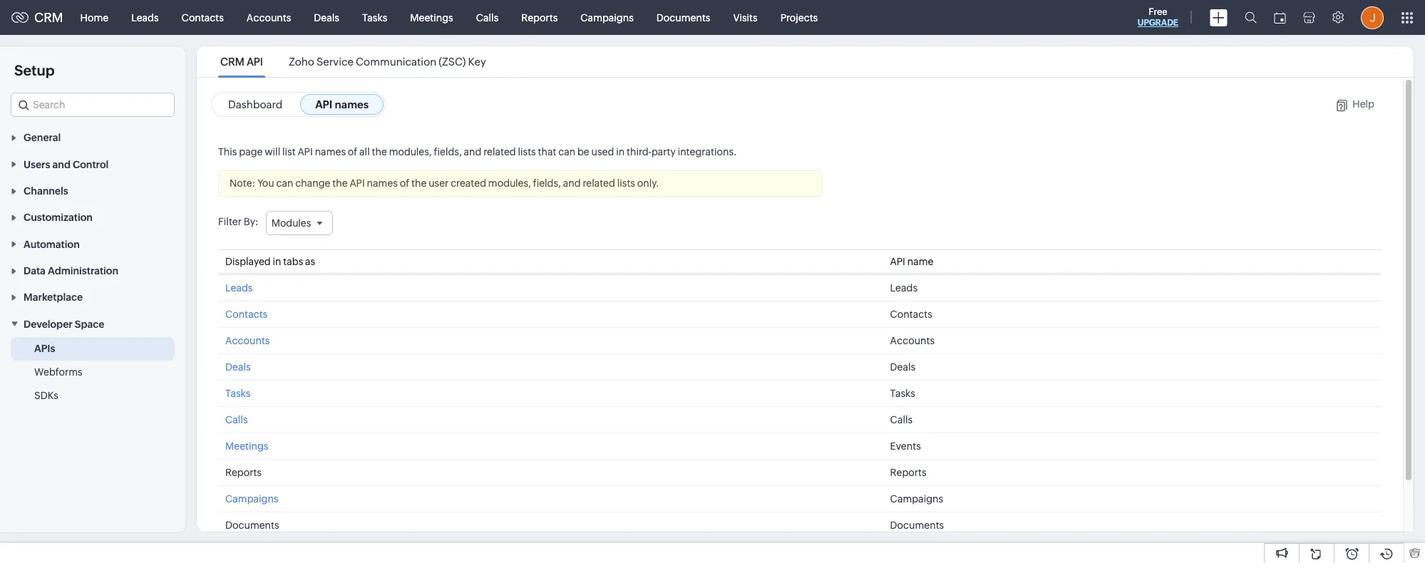 Task type: locate. For each thing, give the bounding box(es) containing it.
0 horizontal spatial deals
[[225, 362, 251, 373]]

contacts down the displayed
[[225, 309, 267, 320]]

tasks link
[[351, 0, 399, 35], [225, 388, 250, 399]]

0 vertical spatial crm
[[34, 10, 63, 25]]

of left the user
[[400, 178, 409, 189]]

0 horizontal spatial reports
[[225, 467, 262, 478]]

0 vertical spatial of
[[348, 146, 357, 158]]

0 vertical spatial tasks link
[[351, 0, 399, 35]]

api right the list
[[298, 146, 313, 158]]

key
[[468, 56, 486, 68]]

1 vertical spatial crm
[[220, 56, 244, 68]]

0 vertical spatial modules,
[[389, 146, 432, 158]]

1 vertical spatial modules,
[[488, 178, 531, 189]]

in left tabs
[[273, 256, 281, 267]]

the right all
[[372, 146, 387, 158]]

and up created
[[464, 146, 482, 158]]

note:
[[230, 178, 255, 189]]

0 horizontal spatial meetings link
[[225, 441, 268, 452]]

reports
[[521, 12, 558, 23], [225, 467, 262, 478], [890, 467, 926, 478]]

0 vertical spatial related
[[484, 146, 516, 158]]

contacts link down the displayed
[[225, 309, 267, 320]]

names left all
[[315, 146, 346, 158]]

2 horizontal spatial the
[[411, 178, 427, 189]]

zoho service communication (zsc) key
[[289, 56, 486, 68]]

0 horizontal spatial modules,
[[389, 146, 432, 158]]

accounts
[[247, 12, 291, 23], [225, 335, 270, 347], [890, 335, 935, 347]]

related down the used at the top
[[583, 178, 615, 189]]

dashboard link
[[213, 94, 297, 115]]

leads down api name
[[890, 282, 917, 294]]

as
[[305, 256, 315, 267]]

the right change
[[332, 178, 348, 189]]

1 horizontal spatial calls link
[[465, 0, 510, 35]]

names
[[335, 98, 369, 110], [315, 146, 346, 158], [367, 178, 398, 189]]

1 horizontal spatial calls
[[476, 12, 498, 23]]

of left all
[[348, 146, 357, 158]]

developer
[[24, 318, 73, 330]]

deals link
[[302, 0, 351, 35], [225, 362, 251, 373]]

0 horizontal spatial fields,
[[434, 146, 462, 158]]

2 horizontal spatial and
[[563, 178, 581, 189]]

you
[[257, 178, 274, 189]]

in right the used at the top
[[616, 146, 625, 158]]

name
[[907, 256, 933, 267]]

accounts link
[[235, 0, 302, 35], [225, 335, 270, 347]]

sdks
[[34, 390, 58, 401]]

1 horizontal spatial meetings link
[[399, 0, 465, 35]]

campaigns link
[[569, 0, 645, 35], [225, 493, 278, 505]]

Modules field
[[266, 211, 333, 235]]

fields,
[[434, 146, 462, 158], [533, 178, 561, 189]]

0 vertical spatial deals link
[[302, 0, 351, 35]]

1 horizontal spatial modules,
[[488, 178, 531, 189]]

0 vertical spatial campaigns link
[[569, 0, 645, 35]]

zoho service communication (zsc) key link
[[286, 56, 488, 68]]

the for names
[[411, 178, 427, 189]]

0 horizontal spatial and
[[52, 159, 71, 170]]

0 horizontal spatial can
[[276, 178, 293, 189]]

crm for crm
[[34, 10, 63, 25]]

0 horizontal spatial meetings
[[225, 441, 268, 452]]

calls link
[[465, 0, 510, 35], [225, 414, 248, 426]]

leads down the displayed
[[225, 282, 253, 294]]

2 vertical spatial and
[[563, 178, 581, 189]]

0 horizontal spatial campaigns
[[225, 493, 278, 505]]

modules, right created
[[488, 178, 531, 189]]

the
[[372, 146, 387, 158], [332, 178, 348, 189], [411, 178, 427, 189]]

0 horizontal spatial contacts
[[182, 12, 224, 23]]

leads link right home
[[120, 0, 170, 35]]

data administration
[[24, 265, 118, 277]]

contacts link up crm api link
[[170, 0, 235, 35]]

2 horizontal spatial tasks
[[890, 388, 915, 399]]

1 horizontal spatial reports
[[521, 12, 558, 23]]

1 horizontal spatial contacts
[[225, 309, 267, 320]]

1 horizontal spatial can
[[558, 146, 575, 158]]

that
[[538, 146, 556, 158]]

sdks link
[[34, 388, 58, 403]]

1 vertical spatial calls link
[[225, 414, 248, 426]]

2 vertical spatial names
[[367, 178, 398, 189]]

the left the user
[[411, 178, 427, 189]]

events
[[890, 441, 921, 452]]

and down be
[[563, 178, 581, 189]]

0 horizontal spatial leads link
[[120, 0, 170, 35]]

0 vertical spatial in
[[616, 146, 625, 158]]

2 horizontal spatial contacts
[[890, 309, 932, 320]]

crm
[[34, 10, 63, 25], [220, 56, 244, 68]]

crm left home link
[[34, 10, 63, 25]]

and inside dropdown button
[[52, 159, 71, 170]]

1 vertical spatial can
[[276, 178, 293, 189]]

can right the "you"
[[276, 178, 293, 189]]

1 horizontal spatial of
[[400, 178, 409, 189]]

1 horizontal spatial crm
[[220, 56, 244, 68]]

1 horizontal spatial the
[[372, 146, 387, 158]]

service
[[317, 56, 354, 68]]

0 vertical spatial can
[[558, 146, 575, 158]]

can
[[558, 146, 575, 158], [276, 178, 293, 189]]

1 vertical spatial and
[[52, 159, 71, 170]]

administration
[[48, 265, 118, 277]]

(zsc)
[[439, 56, 466, 68]]

1 vertical spatial deals link
[[225, 362, 251, 373]]

lists left the that
[[518, 146, 536, 158]]

0 horizontal spatial of
[[348, 146, 357, 158]]

0 horizontal spatial calls link
[[225, 414, 248, 426]]

will
[[265, 146, 280, 158]]

1 vertical spatial campaigns link
[[225, 493, 278, 505]]

0 vertical spatial meetings
[[410, 12, 453, 23]]

1 horizontal spatial deals link
[[302, 0, 351, 35]]

page
[[239, 146, 263, 158]]

leads right home link
[[131, 12, 159, 23]]

modules,
[[389, 146, 432, 158], [488, 178, 531, 189]]

0 horizontal spatial campaigns link
[[225, 493, 278, 505]]

api down all
[[350, 178, 365, 189]]

related up created
[[484, 146, 516, 158]]

contacts down api name
[[890, 309, 932, 320]]

user
[[429, 178, 449, 189]]

data administration button
[[0, 257, 185, 284]]

lists left the only.
[[617, 178, 635, 189]]

the for of
[[372, 146, 387, 158]]

0 vertical spatial fields,
[[434, 146, 462, 158]]

calendar image
[[1274, 12, 1286, 23]]

1 horizontal spatial leads link
[[225, 282, 253, 294]]

contacts up crm api link
[[182, 12, 224, 23]]

0 horizontal spatial crm
[[34, 10, 63, 25]]

1 vertical spatial names
[[315, 146, 346, 158]]

crm api link
[[218, 56, 265, 68]]

1 vertical spatial tasks link
[[225, 388, 250, 399]]

leads link down the displayed
[[225, 282, 253, 294]]

1 horizontal spatial and
[[464, 146, 482, 158]]

profile image
[[1361, 6, 1384, 29]]

0 vertical spatial and
[[464, 146, 482, 158]]

leads
[[131, 12, 159, 23], [225, 282, 253, 294], [890, 282, 917, 294]]

campaigns
[[580, 12, 634, 23], [225, 493, 278, 505], [890, 493, 943, 505]]

space
[[75, 318, 104, 330]]

deals
[[314, 12, 339, 23], [225, 362, 251, 373], [890, 362, 915, 373]]

automation button
[[0, 231, 185, 257]]

api names
[[315, 98, 369, 110]]

1 horizontal spatial related
[[583, 178, 615, 189]]

1 vertical spatial leads link
[[225, 282, 253, 294]]

create menu image
[[1210, 9, 1228, 26]]

1 vertical spatial meetings
[[225, 441, 268, 452]]

meetings link
[[399, 0, 465, 35], [225, 441, 268, 452]]

1 vertical spatial lists
[[617, 178, 635, 189]]

None field
[[11, 93, 175, 117]]

free upgrade
[[1138, 6, 1178, 28]]

1 horizontal spatial tasks link
[[351, 0, 399, 35]]

contacts
[[182, 12, 224, 23], [225, 309, 267, 320], [890, 309, 932, 320]]

lists
[[518, 146, 536, 158], [617, 178, 635, 189]]

names down all
[[367, 178, 398, 189]]

and right users
[[52, 159, 71, 170]]

documents
[[656, 12, 710, 23], [225, 520, 279, 531], [890, 520, 944, 531]]

can left be
[[558, 146, 575, 158]]

list
[[207, 46, 499, 77]]

related
[[484, 146, 516, 158], [583, 178, 615, 189]]

contacts link
[[170, 0, 235, 35], [225, 309, 267, 320]]

fields, down the that
[[533, 178, 561, 189]]

0 vertical spatial calls link
[[465, 0, 510, 35]]

fields, up note: you can change the api names of the user created modules, fields, and related lists only.
[[434, 146, 462, 158]]

api
[[247, 56, 263, 68], [315, 98, 332, 110], [298, 146, 313, 158], [350, 178, 365, 189], [890, 256, 905, 267]]

names down service
[[335, 98, 369, 110]]

0 vertical spatial leads link
[[120, 0, 170, 35]]

visits link
[[722, 0, 769, 35]]

1 horizontal spatial meetings
[[410, 12, 453, 23]]

note: you can change the api names of the user created modules, fields, and related lists only.
[[230, 178, 659, 189]]

api up the dashboard link
[[247, 56, 263, 68]]

modules, up the user
[[389, 146, 432, 158]]

0 horizontal spatial lists
[[518, 146, 536, 158]]

0 horizontal spatial related
[[484, 146, 516, 158]]

1 horizontal spatial fields,
[[533, 178, 561, 189]]

tabs
[[283, 256, 303, 267]]

party
[[652, 146, 676, 158]]

of
[[348, 146, 357, 158], [400, 178, 409, 189]]

crm up the dashboard link
[[220, 56, 244, 68]]

1 horizontal spatial campaigns link
[[569, 0, 645, 35]]

users and control
[[24, 159, 109, 170]]

list containing crm api
[[207, 46, 499, 77]]

1 vertical spatial in
[[273, 256, 281, 267]]

customization
[[24, 212, 93, 223]]

calls
[[476, 12, 498, 23], [225, 414, 248, 426], [890, 414, 913, 426]]



Task type: describe. For each thing, give the bounding box(es) containing it.
setup
[[14, 62, 55, 78]]

api name
[[890, 256, 933, 267]]

marketplace
[[24, 292, 83, 303]]

0 horizontal spatial leads
[[131, 12, 159, 23]]

0 vertical spatial contacts link
[[170, 0, 235, 35]]

list
[[282, 146, 296, 158]]

developer space region
[[0, 337, 185, 408]]

profile element
[[1352, 0, 1392, 35]]

0 horizontal spatial calls
[[225, 414, 248, 426]]

api left name
[[890, 256, 905, 267]]

channels
[[24, 185, 68, 197]]

users
[[24, 159, 50, 170]]

third-
[[627, 146, 652, 158]]

dashboard
[[228, 98, 282, 110]]

data
[[24, 265, 46, 277]]

displayed in tabs as
[[225, 256, 315, 267]]

1 horizontal spatial documents
[[656, 12, 710, 23]]

reports link
[[510, 0, 569, 35]]

1 horizontal spatial deals
[[314, 12, 339, 23]]

documents link
[[645, 0, 722, 35]]

0 horizontal spatial tasks link
[[225, 388, 250, 399]]

api names link
[[300, 94, 384, 115]]

crm api
[[220, 56, 263, 68]]

crm for crm api
[[220, 56, 244, 68]]

1 vertical spatial meetings link
[[225, 441, 268, 452]]

1 vertical spatial contacts link
[[225, 309, 267, 320]]

0 horizontal spatial deals link
[[225, 362, 251, 373]]

free
[[1149, 6, 1167, 17]]

2 horizontal spatial documents
[[890, 520, 944, 531]]

api down service
[[315, 98, 332, 110]]

webforms link
[[34, 365, 82, 379]]

0 vertical spatial lists
[[518, 146, 536, 158]]

users and control button
[[0, 151, 185, 177]]

projects
[[780, 12, 818, 23]]

1 horizontal spatial campaigns
[[580, 12, 634, 23]]

filter by:
[[218, 216, 259, 227]]

home link
[[69, 0, 120, 35]]

1 horizontal spatial in
[[616, 146, 625, 158]]

0 vertical spatial meetings link
[[399, 0, 465, 35]]

all
[[359, 146, 370, 158]]

1 vertical spatial of
[[400, 178, 409, 189]]

1 horizontal spatial leads
[[225, 282, 253, 294]]

create menu element
[[1201, 0, 1236, 35]]

used
[[591, 146, 614, 158]]

filter
[[218, 216, 242, 227]]

by:
[[244, 216, 259, 227]]

general button
[[0, 124, 185, 151]]

this
[[218, 146, 237, 158]]

0 vertical spatial accounts link
[[235, 0, 302, 35]]

search element
[[1236, 0, 1265, 35]]

customization button
[[0, 204, 185, 231]]

home
[[80, 12, 108, 23]]

modules
[[271, 217, 311, 229]]

visits
[[733, 12, 758, 23]]

developer space
[[24, 318, 104, 330]]

0 vertical spatial names
[[335, 98, 369, 110]]

change
[[295, 178, 330, 189]]

control
[[73, 159, 109, 170]]

communication
[[356, 56, 437, 68]]

0 horizontal spatial tasks
[[225, 388, 250, 399]]

projects link
[[769, 0, 829, 35]]

1 vertical spatial accounts link
[[225, 335, 270, 347]]

2 horizontal spatial calls
[[890, 414, 913, 426]]

Search text field
[[11, 93, 174, 116]]

channels button
[[0, 177, 185, 204]]

1 horizontal spatial tasks
[[362, 12, 387, 23]]

crm link
[[11, 10, 63, 25]]

2 horizontal spatial deals
[[890, 362, 915, 373]]

general
[[24, 132, 61, 144]]

apis link
[[34, 341, 55, 356]]

automation
[[24, 239, 80, 250]]

displayed
[[225, 256, 271, 267]]

webforms
[[34, 366, 82, 378]]

0 horizontal spatial documents
[[225, 520, 279, 531]]

0 horizontal spatial the
[[332, 178, 348, 189]]

0 horizontal spatial in
[[273, 256, 281, 267]]

marketplace button
[[0, 284, 185, 310]]

be
[[577, 146, 589, 158]]

2 horizontal spatial reports
[[890, 467, 926, 478]]

only.
[[637, 178, 659, 189]]

developer space button
[[0, 310, 185, 337]]

help
[[1353, 98, 1374, 110]]

apis
[[34, 343, 55, 354]]

2 horizontal spatial campaigns
[[890, 493, 943, 505]]

api inside 'list'
[[247, 56, 263, 68]]

1 vertical spatial fields,
[[533, 178, 561, 189]]

created
[[451, 178, 486, 189]]

integrations.
[[678, 146, 737, 158]]

1 horizontal spatial lists
[[617, 178, 635, 189]]

1 vertical spatial related
[[583, 178, 615, 189]]

search image
[[1245, 11, 1257, 24]]

this page will list api names of all the modules, fields, and related lists that can be used in third-party integrations.
[[218, 146, 737, 158]]

upgrade
[[1138, 18, 1178, 28]]

zoho
[[289, 56, 314, 68]]

2 horizontal spatial leads
[[890, 282, 917, 294]]



Task type: vqa. For each thing, say whether or not it's contained in the screenshot.
The "-" inside Seminar Nov 20 2023 05:48 PM - 07:48 PM
no



